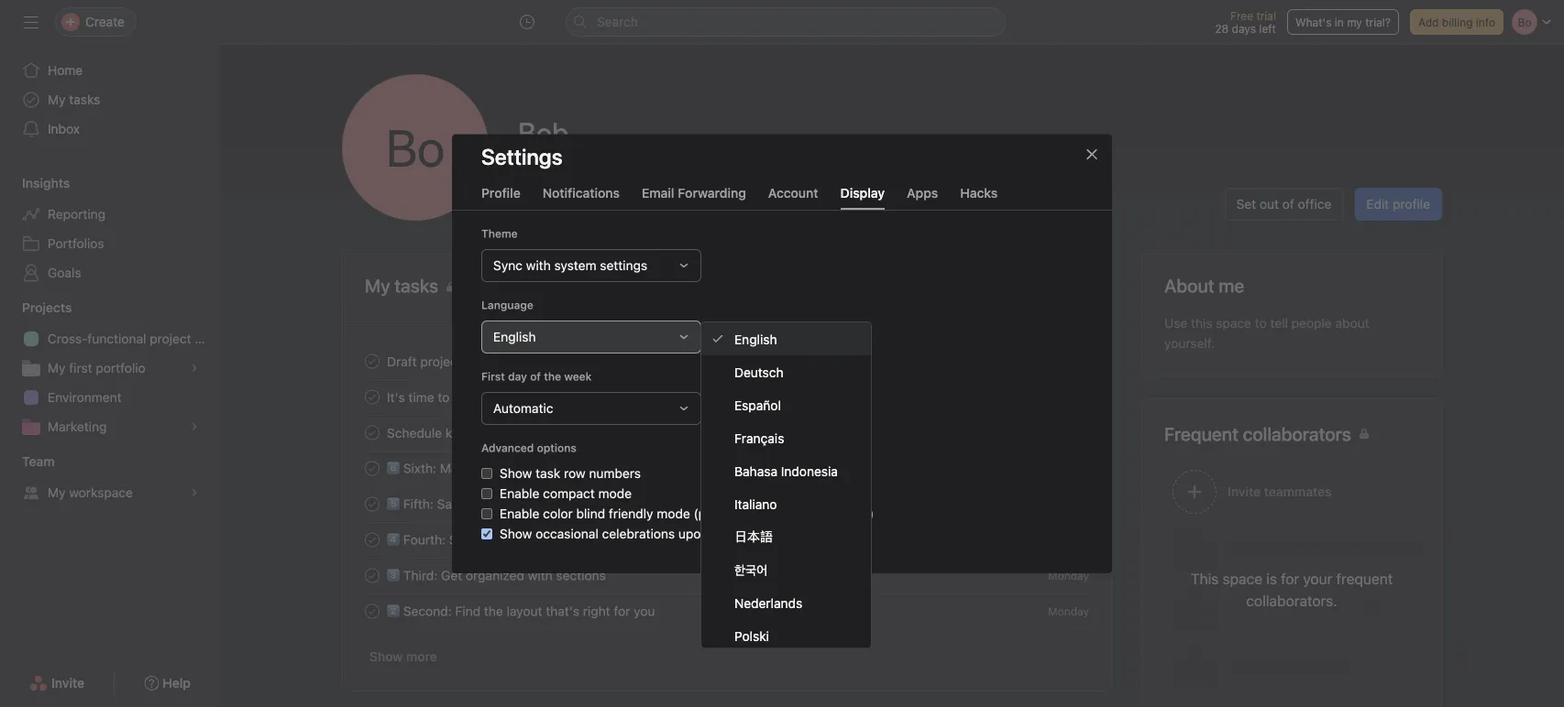 Task type: vqa. For each thing, say whether or not it's contained in the screenshot.
Projects element
yes



Task type: describe. For each thing, give the bounding box(es) containing it.
completed image for draft
[[361, 351, 383, 373]]

1 vertical spatial mode
[[657, 506, 690, 521]]

0 horizontal spatial time
[[408, 390, 434, 405]]

tell
[[1270, 316, 1288, 331]]

italiano
[[734, 497, 777, 512]]

layout
[[507, 604, 542, 619]]

0 horizontal spatial project
[[150, 331, 191, 347]]

kickoff
[[445, 426, 485, 441]]

6️⃣ sixth: make work manageable
[[387, 461, 579, 476]]

fourth:
[[403, 532, 446, 548]]

notifications button
[[543, 185, 620, 210]]

english link
[[701, 323, 871, 356]]

한국어
[[734, 563, 768, 578]]

completion
[[740, 526, 806, 542]]

marketing
[[48, 419, 107, 435]]

5️⃣
[[387, 497, 400, 512]]

first
[[481, 370, 505, 383]]

Show task row numbers checkbox
[[481, 468, 492, 479]]

frequent collaborators
[[1164, 424, 1351, 445]]

trial
[[1256, 9, 1276, 22]]

10:01am
[[536, 159, 586, 174]]

the for layout
[[484, 604, 503, 619]]

that's
[[546, 604, 579, 619]]

profile
[[481, 185, 521, 201]]

한국어 link
[[701, 554, 871, 587]]

email forwarding button
[[642, 185, 746, 210]]

1 horizontal spatial english
[[734, 332, 777, 347]]

team button
[[0, 453, 55, 471]]

out
[[1260, 197, 1279, 212]]

account
[[768, 185, 818, 201]]

deutsch link
[[701, 356, 871, 389]]

save
[[437, 497, 466, 512]]

language
[[481, 299, 533, 311]]

1 vertical spatial project
[[420, 354, 462, 369]]

show more button
[[365, 641, 442, 674]]

bob
[[518, 116, 569, 150]]

my
[[1347, 16, 1362, 28]]

1 vertical spatial with
[[528, 568, 553, 583]]

completed checkbox for draft
[[361, 351, 383, 373]]

plan
[[195, 331, 220, 347]]

with inside dropdown button
[[526, 258, 551, 273]]

italiano link
[[701, 488, 871, 521]]

environment link
[[11, 383, 209, 413]]

schedule kickoff meeting
[[387, 426, 537, 441]]

yourself.
[[1164, 336, 1215, 351]]

0 horizontal spatial mode
[[598, 486, 632, 501]]

edit profile button
[[1354, 188, 1442, 221]]

monday button for 3️⃣ third: get organized with sections
[[1048, 570, 1089, 583]]

monday button for 2️⃣ second: find the layout that's right for you
[[1048, 606, 1089, 618]]

apps button
[[907, 185, 938, 210]]

manageable
[[507, 461, 579, 476]]

deutsch
[[734, 365, 784, 380]]

2 horizontal spatial time
[[620, 159, 646, 174]]

hacks
[[960, 185, 998, 201]]

to inside use this space to tell people about yourself.
[[1255, 316, 1267, 331]]

use
[[1164, 316, 1187, 331]]

my workspace link
[[11, 479, 209, 508]]

profile button
[[481, 185, 521, 210]]

1 vertical spatial to
[[438, 390, 450, 405]]

3️⃣
[[387, 568, 400, 583]]

my tasks link
[[11, 85, 209, 115]]

5️⃣ fifth: save time by collaborating in asana
[[387, 497, 647, 512]]

completed image for 3️⃣
[[361, 565, 383, 587]]

completed checkbox for 3️⃣
[[361, 565, 383, 587]]

sync with system settings button
[[481, 249, 701, 282]]

inbox
[[48, 121, 80, 137]]

français
[[734, 431, 784, 446]]

team
[[22, 454, 55, 469]]

sync with system settings
[[493, 258, 647, 273]]

completed checkbox for 2️⃣
[[361, 601, 383, 623]]

asana
[[611, 497, 647, 512]]

show more
[[369, 650, 437, 665]]

fifth:
[[403, 497, 434, 512]]

right
[[583, 604, 610, 619]]

display button
[[840, 185, 885, 210]]

invite
[[51, 676, 85, 691]]

0 horizontal spatial in
[[597, 497, 607, 512]]

draft
[[387, 354, 417, 369]]

home link
[[11, 56, 209, 85]]

28
[[1215, 22, 1229, 35]]

hacks button
[[960, 185, 998, 210]]

set out of office
[[1236, 197, 1332, 212]]

completed image for 6️⃣
[[361, 458, 383, 480]]

monday for 3️⃣ third: get organized with sections
[[1048, 570, 1089, 583]]

completed checkbox for 6️⃣
[[361, 458, 383, 480]]

friendly
[[609, 506, 653, 521]]

options
[[537, 442, 577, 455]]

compact
[[543, 486, 595, 501]]

monday for 2️⃣ second: find the layout that's right for you
[[1048, 606, 1089, 618]]

search button
[[566, 7, 1006, 37]]

2️⃣ second: find the layout that's right for you
[[387, 604, 655, 619]]

Show occasional celebrations upon task completion checkbox
[[481, 529, 492, 540]]

6️⃣
[[387, 461, 400, 476]]

français link
[[701, 422, 871, 455]]

update
[[453, 390, 494, 405]]

apps
[[907, 185, 938, 201]]

add billing info button
[[1410, 9, 1504, 35]]

and
[[765, 506, 788, 521]]

1 horizontal spatial work
[[593, 532, 621, 548]]

cross-functional project plan
[[48, 331, 220, 347]]

my workspace
[[48, 485, 133, 501]]

theme
[[481, 227, 518, 240]]

on
[[479, 532, 494, 548]]

enable color blind friendly mode (protanopia and deuteranopia)
[[500, 506, 874, 521]]

the for week
[[544, 370, 561, 383]]

draft project brief
[[387, 354, 493, 369]]

brief
[[465, 354, 493, 369]]



Task type: locate. For each thing, give the bounding box(es) containing it.
enable for enable compact mode
[[500, 486, 540, 501]]

completed checkbox for schedule
[[361, 422, 383, 444]]

workspace
[[69, 485, 133, 501]]

your
[[498, 390, 524, 405]]

completed checkbox for 4️⃣
[[361, 529, 383, 551]]

color
[[543, 506, 573, 521]]

my left tasks
[[48, 92, 66, 107]]

account button
[[768, 185, 818, 210]]

my inside projects element
[[48, 361, 66, 376]]

my for my first portfolio
[[48, 361, 66, 376]]

2 completed checkbox from the top
[[361, 494, 383, 516]]

work up 'enable compact mode' option
[[475, 461, 504, 476]]

portfolios
[[48, 236, 104, 251]]

show for show task row numbers
[[500, 466, 532, 481]]

1 completed checkbox from the top
[[361, 351, 383, 373]]

2 monday from the top
[[1048, 606, 1089, 618]]

monday button
[[1048, 570, 1089, 583], [1048, 606, 1089, 618]]

español
[[734, 398, 781, 413]]

1 vertical spatial monday
[[1048, 606, 1089, 618]]

in
[[1335, 16, 1344, 28], [597, 497, 607, 512]]

third:
[[403, 568, 438, 583]]

completed checkbox for it's
[[361, 386, 383, 408]]

with up layout
[[528, 568, 553, 583]]

free trial 28 days left
[[1215, 9, 1276, 35]]

insights element
[[0, 167, 220, 292]]

my down 'team'
[[48, 485, 66, 501]]

0 vertical spatial monday button
[[1048, 570, 1089, 583]]

in inside "button"
[[1335, 16, 1344, 28]]

my tasks
[[48, 92, 100, 107]]

show for show more
[[369, 650, 403, 665]]

what's in my trial?
[[1295, 16, 1391, 28]]

3 completed image from the top
[[361, 422, 383, 444]]

1 vertical spatial enable
[[500, 506, 540, 521]]

make
[[440, 461, 472, 476]]

1 enable from the top
[[500, 486, 540, 501]]

2️⃣
[[387, 604, 400, 619]]

1 completed image from the top
[[361, 458, 383, 480]]

sync
[[493, 258, 523, 273]]

my for my workspace
[[48, 485, 66, 501]]

1 vertical spatial show
[[500, 526, 532, 542]]

1 vertical spatial monday button
[[1048, 606, 1089, 618]]

hide sidebar image
[[24, 15, 39, 29]]

task left row
[[536, 466, 560, 481]]

of for day
[[530, 370, 541, 383]]

indonesia
[[781, 464, 838, 479]]

0 vertical spatial project
[[150, 331, 191, 347]]

settings
[[600, 258, 647, 273]]

task down the (protanopia
[[712, 526, 737, 542]]

bahasa
[[734, 464, 777, 479]]

4 completed checkbox from the top
[[361, 601, 383, 623]]

1 vertical spatial time
[[408, 390, 434, 405]]

project left the brief
[[420, 354, 462, 369]]

in left asana
[[597, 497, 607, 512]]

5 completed image from the top
[[361, 529, 383, 551]]

1 completed checkbox from the top
[[361, 386, 383, 408]]

1 completed image from the top
[[361, 351, 383, 373]]

completed checkbox left it's
[[361, 386, 383, 408]]

the
[[544, 370, 561, 383], [484, 604, 503, 619]]

of inside button
[[1282, 197, 1294, 212]]

show for show occasional celebrations upon task completion
[[500, 526, 532, 542]]

info
[[1476, 16, 1495, 28]]

0 vertical spatial completed image
[[361, 458, 383, 480]]

4️⃣
[[387, 532, 400, 548]]

with right sync
[[526, 258, 551, 273]]

10:01am local time
[[536, 159, 646, 174]]

0 horizontal spatial work
[[475, 461, 504, 476]]

2 enable from the top
[[500, 506, 540, 521]]

left
[[1259, 22, 1276, 35]]

completed image left schedule
[[361, 422, 383, 444]]

english inside dropdown button
[[493, 329, 536, 344]]

1 monday from the top
[[1048, 570, 1089, 583]]

completed image for 2️⃣
[[361, 601, 383, 623]]

2 vertical spatial of
[[520, 532, 532, 548]]

0 vertical spatial time
[[620, 159, 646, 174]]

time left by
[[469, 497, 495, 512]]

of right out
[[1282, 197, 1294, 212]]

4 completed image from the top
[[361, 494, 383, 516]]

1 vertical spatial task
[[712, 526, 737, 542]]

my inside teams element
[[48, 485, 66, 501]]

completed image
[[361, 458, 383, 480], [361, 565, 383, 587], [361, 601, 383, 623]]

sixth:
[[403, 461, 436, 476]]

top
[[497, 532, 517, 548]]

work down blind at the left
[[593, 532, 621, 548]]

nederlands link
[[701, 587, 871, 620]]

enable up "top"
[[500, 506, 540, 521]]

polski link
[[701, 620, 871, 653]]

home
[[48, 63, 83, 78]]

email
[[642, 185, 674, 201]]

completed image for 5️⃣
[[361, 494, 383, 516]]

time right local
[[620, 159, 646, 174]]

projects button
[[0, 299, 72, 317]]

completed image
[[361, 351, 383, 373], [361, 386, 383, 408], [361, 422, 383, 444], [361, 494, 383, 516], [361, 529, 383, 551]]

people
[[1292, 316, 1332, 331]]

my left first
[[48, 361, 66, 376]]

2 vertical spatial time
[[469, 497, 495, 512]]

bahasa indonesia
[[734, 464, 838, 479]]

meeting
[[489, 426, 537, 441]]

Enable color blind friendly mode (protanopia and deuteranopia) checkbox
[[481, 509, 492, 520]]

projects element
[[0, 292, 220, 446]]

close image
[[1085, 147, 1099, 162]]

collaborating
[[516, 497, 593, 512]]

3 completed checkbox from the top
[[361, 458, 383, 480]]

日本語
[[734, 529, 773, 545]]

1 horizontal spatial the
[[544, 370, 561, 383]]

1 vertical spatial completed image
[[361, 565, 383, 587]]

project left the plan
[[150, 331, 191, 347]]

day
[[508, 370, 527, 383]]

monday
[[1048, 570, 1089, 583], [1048, 606, 1089, 618]]

1 horizontal spatial to
[[1255, 316, 1267, 331]]

project
[[150, 331, 191, 347], [420, 354, 462, 369]]

2 vertical spatial show
[[369, 650, 403, 665]]

0 vertical spatial monday
[[1048, 570, 1089, 583]]

show right show occasional celebrations upon task completion checkbox
[[500, 526, 532, 542]]

advanced
[[481, 442, 534, 455]]

functional
[[87, 331, 146, 347]]

1 monday button from the top
[[1048, 570, 1089, 583]]

notifications
[[543, 185, 620, 201]]

insights button
[[0, 174, 70, 193]]

2 vertical spatial my
[[48, 485, 66, 501]]

Enable compact mode checkbox
[[481, 488, 492, 499]]

nederlands
[[734, 596, 802, 611]]

0 vertical spatial my
[[48, 92, 66, 107]]

0 horizontal spatial english
[[493, 329, 536, 344]]

0 vertical spatial task
[[536, 466, 560, 481]]

show down advanced
[[500, 466, 532, 481]]

3 completed image from the top
[[361, 601, 383, 623]]

mode up upon
[[657, 506, 690, 521]]

days
[[1232, 22, 1256, 35]]

2 completed image from the top
[[361, 386, 383, 408]]

1 horizontal spatial project
[[420, 354, 462, 369]]

4️⃣ fourth: stay on top of incoming work
[[387, 532, 621, 548]]

of right day
[[530, 370, 541, 383]]

schedule
[[387, 426, 442, 441]]

2 completed checkbox from the top
[[361, 422, 383, 444]]

1 horizontal spatial mode
[[657, 506, 690, 521]]

completed checkbox left schedule
[[361, 422, 383, 444]]

my for my tasks
[[48, 92, 66, 107]]

completed image for 4️⃣
[[361, 529, 383, 551]]

Completed checkbox
[[361, 351, 383, 373], [361, 422, 383, 444], [361, 458, 383, 480], [361, 529, 383, 551]]

enable for enable color blind friendly mode (protanopia and deuteranopia)
[[500, 506, 540, 521]]

1 horizontal spatial in
[[1335, 16, 1344, 28]]

the right find
[[484, 604, 503, 619]]

completed image left the 3️⃣ on the bottom
[[361, 565, 383, 587]]

1 vertical spatial my
[[48, 361, 66, 376]]

reporting link
[[11, 200, 209, 229]]

completed checkbox left the 3️⃣ on the bottom
[[361, 565, 383, 587]]

in left my
[[1335, 16, 1344, 28]]

2 my from the top
[[48, 361, 66, 376]]

completed checkbox left 5️⃣
[[361, 494, 383, 516]]

completed image left draft
[[361, 351, 383, 373]]

to left update
[[438, 390, 450, 405]]

search
[[597, 14, 638, 29]]

polski
[[734, 629, 769, 644]]

about me
[[1164, 275, 1244, 297]]

about
[[1335, 316, 1369, 331]]

3️⃣ third: get organized with sections
[[387, 568, 606, 583]]

work
[[475, 461, 504, 476], [593, 532, 621, 548]]

projects
[[22, 300, 72, 315]]

insights
[[22, 176, 70, 191]]

of for out
[[1282, 197, 1294, 212]]

1 vertical spatial in
[[597, 497, 607, 512]]

0 vertical spatial the
[[544, 370, 561, 383]]

completed checkbox for 5️⃣
[[361, 494, 383, 516]]

completed image left 2️⃣
[[361, 601, 383, 623]]

3 my from the top
[[48, 485, 66, 501]]

goals link
[[11, 259, 209, 288]]

2 vertical spatial completed image
[[361, 601, 383, 623]]

automatic button
[[481, 392, 701, 425]]

of right "top"
[[520, 532, 532, 548]]

environment
[[48, 390, 122, 405]]

my inside global element
[[48, 92, 66, 107]]

reporting
[[48, 207, 106, 222]]

0 vertical spatial in
[[1335, 16, 1344, 28]]

4 completed checkbox from the top
[[361, 529, 383, 551]]

mode down the numbers
[[598, 486, 632, 501]]

english down language
[[493, 329, 536, 344]]

bo
[[386, 117, 445, 178]]

completed image left it's
[[361, 386, 383, 408]]

0 horizontal spatial task
[[536, 466, 560, 481]]

organized
[[466, 568, 524, 583]]

search list box
[[566, 7, 1006, 37]]

my
[[48, 92, 66, 107], [48, 361, 66, 376], [48, 485, 66, 501]]

completed checkbox left 6️⃣
[[361, 458, 383, 480]]

to left tell
[[1255, 316, 1267, 331]]

show left more
[[369, 650, 403, 665]]

0 horizontal spatial to
[[438, 390, 450, 405]]

teams element
[[0, 446, 220, 512]]

completed image left 4️⃣
[[361, 529, 383, 551]]

forwarding
[[678, 185, 746, 201]]

1 my from the top
[[48, 92, 66, 107]]

english up deutsch
[[734, 332, 777, 347]]

sections
[[556, 568, 606, 583]]

1 vertical spatial work
[[593, 532, 621, 548]]

0 vertical spatial mode
[[598, 486, 632, 501]]

completed checkbox left 2️⃣
[[361, 601, 383, 623]]

billing
[[1442, 16, 1473, 28]]

the up goal(s)
[[544, 370, 561, 383]]

task
[[536, 466, 560, 481], [712, 526, 737, 542]]

tasks
[[69, 92, 100, 107]]

settings
[[481, 143, 563, 169]]

completed checkbox left draft
[[361, 351, 383, 373]]

0 vertical spatial of
[[1282, 197, 1294, 212]]

3 completed checkbox from the top
[[361, 565, 383, 587]]

global element
[[0, 45, 220, 155]]

1 vertical spatial of
[[530, 370, 541, 383]]

0 vertical spatial show
[[500, 466, 532, 481]]

0 vertical spatial work
[[475, 461, 504, 476]]

Completed checkbox
[[361, 386, 383, 408], [361, 494, 383, 516], [361, 565, 383, 587], [361, 601, 383, 623]]

portfolios link
[[11, 229, 209, 259]]

0 vertical spatial enable
[[500, 486, 540, 501]]

completed image for schedule
[[361, 422, 383, 444]]

show inside button
[[369, 650, 403, 665]]

0 vertical spatial to
[[1255, 316, 1267, 331]]

0 vertical spatial with
[[526, 258, 551, 273]]

1 horizontal spatial task
[[712, 526, 737, 542]]

completed image left 5️⃣
[[361, 494, 383, 516]]

0 horizontal spatial the
[[484, 604, 503, 619]]

free
[[1230, 9, 1253, 22]]

2 completed image from the top
[[361, 565, 383, 587]]

completed checkbox left 4️⃣
[[361, 529, 383, 551]]

cross-functional project plan link
[[11, 325, 220, 354]]

time right it's
[[408, 390, 434, 405]]

1 vertical spatial the
[[484, 604, 503, 619]]

2 monday button from the top
[[1048, 606, 1089, 618]]

enable right 'enable compact mode' option
[[500, 486, 540, 501]]

completed image for it's
[[361, 386, 383, 408]]

my tasks
[[365, 275, 438, 297]]

1 horizontal spatial time
[[469, 497, 495, 512]]

completed image left 6️⃣
[[361, 458, 383, 480]]



